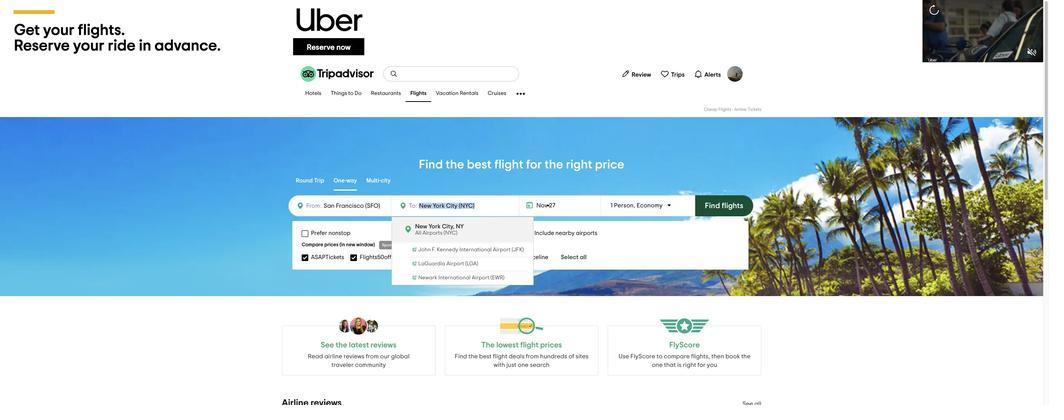 Task type: vqa. For each thing, say whether or not it's contained in the screenshot.
leftmost 2023
no



Task type: locate. For each thing, give the bounding box(es) containing it.
right
[[566, 158, 592, 171], [683, 362, 696, 368]]

alaska airlines
[[407, 254, 446, 260]]

,
[[634, 202, 635, 209]]

kennedy
[[437, 247, 458, 253]]

0 vertical spatial airport
[[493, 247, 511, 253]]

0 horizontal spatial flyscore
[[631, 354, 655, 360]]

airport up newark international airport (ewr)
[[447, 261, 464, 267]]

1 vertical spatial best
[[479, 354, 492, 360]]

that
[[664, 362, 676, 368]]

nov 27
[[536, 202, 555, 209]]

airports
[[423, 230, 443, 236]]

new
[[346, 243, 355, 248]]

newark
[[418, 275, 437, 281]]

0 vertical spatial reviews
[[371, 341, 397, 349]]

cruises
[[488, 91, 506, 96]]

from left "our"
[[366, 354, 379, 360]]

1 vertical spatial flights
[[718, 107, 731, 112]]

from
[[366, 354, 379, 360], [526, 354, 539, 360]]

0 vertical spatial flights
[[410, 91, 427, 96]]

flights inside "link"
[[410, 91, 427, 96]]

book
[[726, 354, 740, 360]]

nonstop
[[329, 230, 350, 236]]

0 vertical spatial to
[[348, 91, 354, 96]]

flights
[[410, 91, 427, 96], [718, 107, 731, 112]]

2 horizontal spatial find
[[705, 202, 720, 210]]

best
[[467, 158, 492, 171], [479, 354, 492, 360]]

best inside find the best flight deals from hundreds of sites with just one search
[[479, 354, 492, 360]]

for
[[526, 158, 542, 171]]

priceline
[[525, 254, 548, 260]]

right left price
[[566, 158, 592, 171]]

do
[[355, 91, 362, 96]]

flight for deals
[[493, 354, 507, 360]]

from inside "read airline reviews from our global traveler community"
[[366, 354, 379, 360]]

alerts
[[705, 71, 721, 78]]

0 vertical spatial find
[[419, 158, 443, 171]]

tripadvisor image
[[301, 66, 374, 82]]

flyscore up compare
[[669, 341, 700, 349]]

newark international airport (ewr)
[[418, 275, 505, 281]]

from up one search
[[526, 354, 539, 360]]

airport left (jfk)
[[493, 247, 511, 253]]

1 vertical spatial international
[[438, 275, 471, 281]]

find inside find the best flight deals from hundreds of sites with just one search
[[455, 354, 467, 360]]

traveler community
[[331, 362, 386, 368]]

From where? text field
[[322, 201, 386, 211]]

hotels
[[305, 91, 321, 96]]

flights left vacation
[[410, 91, 427, 96]]

1 horizontal spatial flyscore
[[669, 341, 700, 349]]

best for for
[[467, 158, 492, 171]]

rentals
[[460, 91, 479, 96]]

right right is
[[683, 362, 696, 368]]

1 from from the left
[[366, 354, 379, 360]]

0 horizontal spatial flights
[[410, 91, 427, 96]]

one-
[[334, 178, 346, 184]]

round trip
[[296, 178, 324, 184]]

read airline reviews from our global traveler community
[[308, 354, 410, 368]]

flights left -
[[718, 107, 731, 112]]

(nyc)
[[444, 230, 457, 236]]

to up one
[[657, 354, 663, 360]]

find for find the best flight deals from hundreds of sites with just one search
[[455, 354, 467, 360]]

the lowest flight prices
[[481, 341, 562, 349]]

sponsored
[[382, 243, 401, 247]]

read
[[308, 354, 323, 360]]

prices
[[324, 243, 339, 248]]

the
[[446, 158, 464, 171], [545, 158, 563, 171], [336, 341, 347, 349], [469, 354, 478, 360], [741, 354, 751, 360]]

right inside the use flyscore to compare flights, then book the one that is right for you
[[683, 362, 696, 368]]

new york city, ny all airports (nyc)
[[415, 223, 464, 236]]

flight left for
[[494, 158, 523, 171]]

multi-city
[[366, 178, 391, 184]]

airports
[[576, 230, 597, 236]]

one
[[652, 362, 663, 368]]

reviews up "our"
[[371, 341, 397, 349]]

see
[[321, 341, 334, 349]]

1 horizontal spatial right
[[683, 362, 696, 368]]

0 horizontal spatial reviews
[[344, 354, 365, 360]]

see the latest reviews
[[321, 341, 397, 349]]

global
[[391, 354, 410, 360]]

0 horizontal spatial find
[[419, 158, 443, 171]]

(ewr)
[[491, 275, 505, 281]]

flyscore
[[669, 341, 700, 349], [631, 354, 655, 360]]

compare
[[664, 354, 690, 360]]

tickets
[[748, 107, 762, 112]]

1 horizontal spatial from
[[526, 354, 539, 360]]

reviews up "traveler community"
[[344, 354, 365, 360]]

flight
[[494, 158, 523, 171], [493, 354, 507, 360]]

1 horizontal spatial airport
[[472, 275, 489, 281]]

1 vertical spatial right
[[683, 362, 696, 368]]

find the best flight for the right price
[[419, 158, 624, 171]]

prefer
[[311, 230, 327, 236]]

1 horizontal spatial find
[[455, 354, 467, 360]]

advertisement region
[[0, 0, 1043, 62]]

flight up with
[[493, 354, 507, 360]]

deals
[[509, 354, 525, 360]]

find inside button
[[705, 202, 720, 210]]

is
[[677, 362, 682, 368]]

1 vertical spatial find
[[705, 202, 720, 210]]

use
[[619, 354, 629, 360]]

2 from from the left
[[526, 354, 539, 360]]

-
[[732, 107, 734, 112]]

latest
[[349, 341, 369, 349]]

to left do
[[348, 91, 354, 96]]

1 vertical spatial reviews
[[344, 354, 365, 360]]

0 vertical spatial flyscore
[[669, 341, 700, 349]]

0 vertical spatial flight
[[494, 158, 523, 171]]

1 vertical spatial flight
[[493, 354, 507, 360]]

find flights
[[705, 202, 743, 210]]

to:
[[409, 203, 417, 209]]

review link
[[618, 66, 654, 82]]

1 vertical spatial to
[[657, 354, 663, 360]]

the inside find the best flight deals from hundreds of sites with just one search
[[469, 354, 478, 360]]

0 horizontal spatial from
[[366, 354, 379, 360]]

reviews
[[371, 341, 397, 349], [344, 354, 365, 360]]

all
[[580, 254, 587, 260]]

flights
[[722, 202, 743, 210]]

ny
[[456, 223, 464, 230]]

1 person , economy
[[611, 202, 663, 209]]

multi-
[[366, 178, 381, 184]]

flight inside find the best flight deals from hundreds of sites with just one search
[[493, 354, 507, 360]]

2 vertical spatial find
[[455, 354, 467, 360]]

1 vertical spatial flyscore
[[631, 354, 655, 360]]

1 horizontal spatial to
[[657, 354, 663, 360]]

international
[[460, 247, 492, 253], [438, 275, 471, 281]]

airlines
[[426, 254, 446, 260]]

(in
[[340, 243, 345, 248]]

1 vertical spatial airport
[[447, 261, 464, 267]]

the for find the best flight for the right price
[[446, 158, 464, 171]]

nearby
[[556, 230, 575, 236]]

airport down (lga)
[[472, 275, 489, 281]]

0 vertical spatial right
[[566, 158, 592, 171]]

economy
[[637, 202, 663, 209]]

the for find the best flight deals from hundreds of sites with just one search
[[469, 354, 478, 360]]

hundreds
[[540, 354, 567, 360]]

0 vertical spatial best
[[467, 158, 492, 171]]

to
[[348, 91, 354, 96], [657, 354, 663, 360]]

things to do link
[[326, 86, 366, 102]]

flyscore up one
[[631, 354, 655, 360]]

vacation rentals link
[[431, 86, 483, 102]]

review
[[632, 71, 651, 78]]

2 horizontal spatial airport
[[493, 247, 511, 253]]

international up unpublishedflight
[[460, 247, 492, 253]]

international down laguardia airport (lga) at the bottom
[[438, 275, 471, 281]]

f.
[[432, 247, 436, 253]]

from inside find the best flight deals from hundreds of sites with just one search
[[526, 354, 539, 360]]

To where? text field
[[417, 201, 489, 211]]

None search field
[[384, 67, 519, 81]]

find for find the best flight for the right price
[[419, 158, 443, 171]]



Task type: describe. For each thing, give the bounding box(es) containing it.
cheap flights - airline tickets
[[704, 107, 762, 112]]

asaptickets
[[311, 254, 344, 260]]

new
[[415, 223, 427, 230]]

flights,
[[691, 354, 710, 360]]

window)
[[356, 243, 375, 248]]

include
[[534, 230, 554, 236]]

1 horizontal spatial flights
[[718, 107, 731, 112]]

reviews inside "read airline reviews from our global traveler community"
[[344, 354, 365, 360]]

flight for for
[[494, 158, 523, 171]]

lowest
[[496, 341, 519, 349]]

laguardia airport (lga)
[[418, 261, 478, 267]]

the inside the use flyscore to compare flights, then book the one that is right for you
[[741, 354, 751, 360]]

vacation
[[436, 91, 459, 96]]

include nearby airports
[[534, 230, 597, 236]]

search image
[[390, 70, 398, 78]]

0 horizontal spatial airport
[[447, 261, 464, 267]]

multi-city link
[[366, 172, 391, 191]]

cruises link
[[483, 86, 511, 102]]

the for see the latest reviews
[[336, 341, 347, 349]]

0 horizontal spatial to
[[348, 91, 354, 96]]

0 vertical spatial international
[[460, 247, 492, 253]]

laguardia
[[418, 261, 445, 267]]

find flights button
[[695, 195, 753, 216]]

trips link
[[657, 66, 688, 82]]

select
[[561, 254, 579, 260]]

nov
[[536, 202, 548, 209]]

to inside the use flyscore to compare flights, then book the one that is right for you
[[657, 354, 663, 360]]

person
[[614, 202, 634, 209]]

restaurants
[[371, 91, 401, 96]]

one-way
[[334, 178, 357, 184]]

things to do
[[331, 91, 362, 96]]

then
[[711, 354, 724, 360]]

airline
[[325, 354, 342, 360]]

john
[[418, 247, 431, 253]]

27
[[549, 202, 555, 209]]

flyscore inside the use flyscore to compare flights, then book the one that is right for you
[[631, 354, 655, 360]]

find the best flight deals from hundreds of sites with just one search
[[455, 354, 589, 368]]

round trip link
[[296, 172, 324, 191]]

the
[[481, 341, 495, 349]]

just
[[507, 362, 516, 368]]

flight prices
[[520, 341, 562, 349]]

flights50off
[[360, 254, 391, 260]]

best for deals
[[479, 354, 492, 360]]

0 horizontal spatial right
[[566, 158, 592, 171]]

round
[[296, 178, 313, 184]]

restaurants link
[[366, 86, 406, 102]]

york
[[429, 223, 441, 230]]

2 vertical spatial airport
[[472, 275, 489, 281]]

select all
[[561, 254, 587, 260]]

cheap
[[704, 107, 718, 112]]

from:
[[306, 203, 322, 209]]

our
[[380, 354, 390, 360]]

profile picture image
[[727, 66, 743, 82]]

flights link
[[406, 86, 431, 102]]

1
[[611, 202, 613, 209]]

of
[[569, 354, 574, 360]]

one search
[[518, 362, 550, 368]]

alaska
[[407, 254, 425, 260]]

compare prices (in new window)
[[302, 243, 375, 248]]

prefer nonstop
[[311, 230, 350, 236]]

(lga)
[[465, 261, 478, 267]]

hotels link
[[301, 86, 326, 102]]

john f. kennedy international airport (jfk)
[[418, 247, 524, 253]]

for you
[[698, 362, 717, 368]]

1 horizontal spatial reviews
[[371, 341, 397, 349]]

trip
[[314, 178, 324, 184]]

compare
[[302, 243, 323, 248]]

find for find flights
[[705, 202, 720, 210]]

vacation rentals
[[436, 91, 479, 96]]

airline
[[734, 107, 747, 112]]

things
[[331, 91, 347, 96]]

use flyscore to compare flights, then book the one that is right for you
[[619, 354, 751, 368]]

alerts link
[[691, 66, 724, 82]]

city
[[381, 178, 391, 184]]

city,
[[442, 223, 455, 230]]

unpublishedflight
[[461, 254, 510, 260]]



